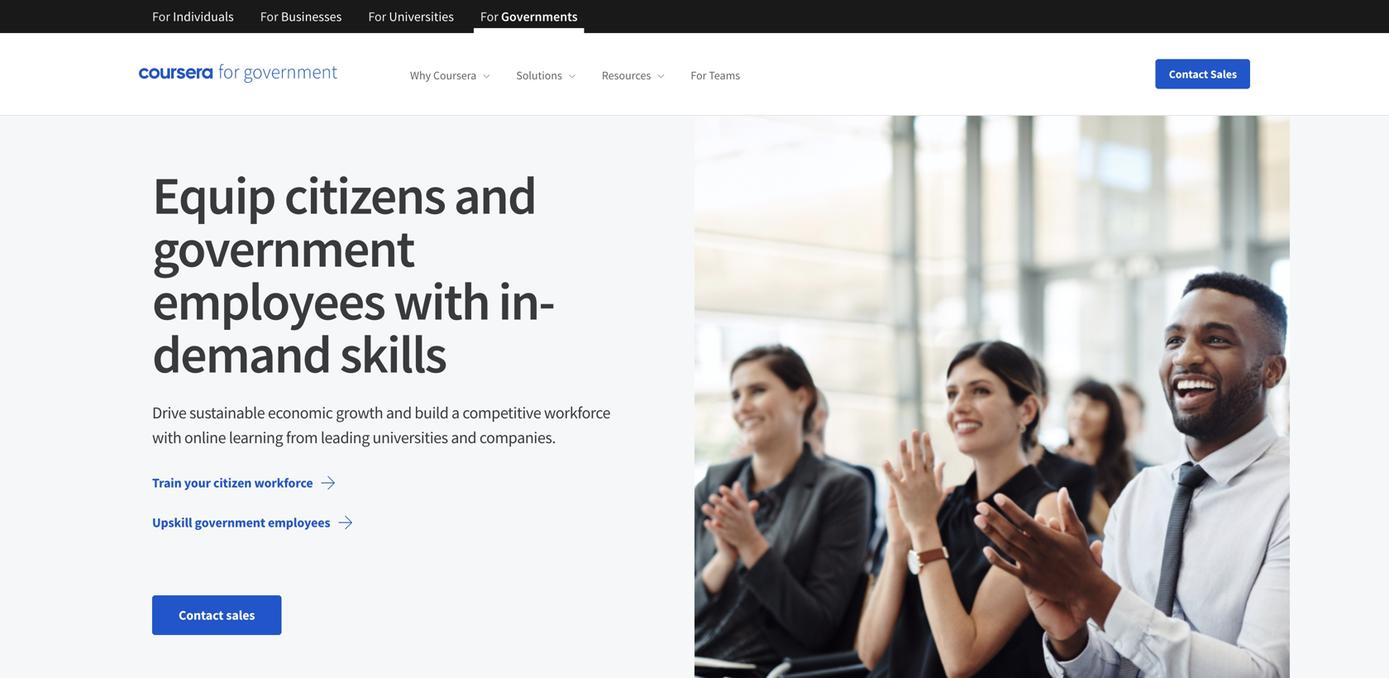 Task type: describe. For each thing, give the bounding box(es) containing it.
drive
[[152, 402, 186, 423]]

a
[[451, 402, 460, 423]]

with inside drive sustainable economic growth and build a competitive workforce with online learning from leading universities and companies.
[[152, 427, 181, 448]]

in-
[[498, 267, 554, 334]]

employees inside equip citizens and government employees with in- demand skills
[[152, 267, 385, 334]]

contact sales button
[[1156, 59, 1250, 89]]

with inside equip citizens and government employees with in- demand skills
[[394, 267, 489, 334]]

train
[[152, 475, 182, 491]]

universities
[[389, 8, 454, 25]]

learning
[[229, 427, 283, 448]]

for for universities
[[368, 8, 386, 25]]

drive sustainable economic growth and build a competitive workforce with online learning from leading universities and companies.
[[152, 402, 610, 448]]

sustainable
[[189, 402, 265, 423]]

equip
[[152, 162, 275, 228]]

for individuals
[[152, 8, 234, 25]]

for for individuals
[[152, 8, 170, 25]]

individuals
[[173, 8, 234, 25]]

competitive
[[462, 402, 541, 423]]

and inside equip citizens and government employees with in- demand skills
[[454, 162, 536, 228]]

resources
[[602, 68, 651, 83]]

contact sales
[[179, 607, 255, 623]]

why coursera link
[[410, 68, 490, 83]]

contact sales
[[1169, 67, 1237, 81]]

banner navigation
[[139, 0, 591, 33]]

equip citizens and government employees with in- demand skills
[[152, 162, 554, 387]]

for teams
[[691, 68, 740, 83]]

for teams link
[[691, 68, 740, 83]]

solutions
[[516, 68, 562, 83]]

1 vertical spatial and
[[386, 402, 412, 423]]

your
[[184, 475, 211, 491]]

for businesses
[[260, 8, 342, 25]]

contact sales link
[[152, 595, 281, 635]]

upskill government employees link
[[139, 503, 367, 542]]

why
[[410, 68, 431, 83]]

for universities
[[368, 8, 454, 25]]

businesses
[[281, 8, 342, 25]]

contact for contact sales
[[179, 607, 224, 623]]

teams
[[709, 68, 740, 83]]

citizens
[[284, 162, 445, 228]]

build
[[415, 402, 449, 423]]

from
[[286, 427, 318, 448]]

upskill
[[152, 514, 192, 531]]



Task type: locate. For each thing, give the bounding box(es) containing it.
contact
[[1169, 67, 1208, 81], [179, 607, 224, 623]]

workforce inside drive sustainable economic growth and build a competitive workforce with online learning from leading universities and companies.
[[544, 402, 610, 423]]

for for governments
[[480, 8, 498, 25]]

contact for contact sales
[[1169, 67, 1208, 81]]

1 vertical spatial workforce
[[254, 475, 313, 491]]

economic
[[268, 402, 333, 423]]

1 vertical spatial with
[[152, 427, 181, 448]]

0 vertical spatial workforce
[[544, 402, 610, 423]]

upskill government employees
[[152, 514, 330, 531]]

train your citizen workforce
[[152, 475, 313, 491]]

1 horizontal spatial workforce
[[544, 402, 610, 423]]

sales
[[1210, 67, 1237, 81]]

coursera
[[433, 68, 477, 83]]

contact inside 'contact sales' link
[[179, 607, 224, 623]]

for left businesses
[[260, 8, 278, 25]]

government inside equip citizens and government employees with in- demand skills
[[152, 215, 414, 281]]

train your citizen workforce link
[[139, 463, 349, 503]]

online
[[184, 427, 226, 448]]

1 vertical spatial employees
[[268, 514, 330, 531]]

workforce
[[544, 402, 610, 423], [254, 475, 313, 491]]

with
[[394, 267, 489, 334], [152, 427, 181, 448]]

companies.
[[479, 427, 556, 448]]

1 vertical spatial government
[[195, 514, 265, 531]]

workforce down from
[[254, 475, 313, 491]]

universities
[[372, 427, 448, 448]]

resources link
[[602, 68, 664, 83]]

for
[[152, 8, 170, 25], [260, 8, 278, 25], [368, 8, 386, 25], [480, 8, 498, 25], [691, 68, 707, 83]]

for left universities
[[368, 8, 386, 25]]

for governments
[[480, 8, 578, 25]]

1 vertical spatial contact
[[179, 607, 224, 623]]

0 vertical spatial employees
[[152, 267, 385, 334]]

growth
[[336, 402, 383, 423]]

0 vertical spatial and
[[454, 162, 536, 228]]

solutions link
[[516, 68, 575, 83]]

for for businesses
[[260, 8, 278, 25]]

0 vertical spatial contact
[[1169, 67, 1208, 81]]

citizen
[[213, 475, 252, 491]]

0 horizontal spatial workforce
[[254, 475, 313, 491]]

0 horizontal spatial with
[[152, 427, 181, 448]]

why coursera
[[410, 68, 477, 83]]

for left individuals
[[152, 8, 170, 25]]

leading
[[321, 427, 370, 448]]

skills
[[340, 320, 446, 387]]

governments
[[501, 8, 578, 25]]

sales
[[226, 607, 255, 623]]

for left teams
[[691, 68, 707, 83]]

employees
[[152, 267, 385, 334], [268, 514, 330, 531]]

government
[[152, 215, 414, 281], [195, 514, 265, 531]]

1 horizontal spatial with
[[394, 267, 489, 334]]

workforce up companies.
[[544, 402, 610, 423]]

for left governments
[[480, 8, 498, 25]]

demand
[[152, 320, 331, 387]]

1 horizontal spatial contact
[[1169, 67, 1208, 81]]

2 vertical spatial and
[[451, 427, 476, 448]]

0 vertical spatial government
[[152, 215, 414, 281]]

coursera for government image
[[139, 64, 337, 84]]

and
[[454, 162, 536, 228], [386, 402, 412, 423], [451, 427, 476, 448]]

0 vertical spatial with
[[394, 267, 489, 334]]

contact inside contact sales button
[[1169, 67, 1208, 81]]

0 horizontal spatial contact
[[179, 607, 224, 623]]



Task type: vqa. For each thing, say whether or not it's contained in the screenshot.
For Governments
yes



